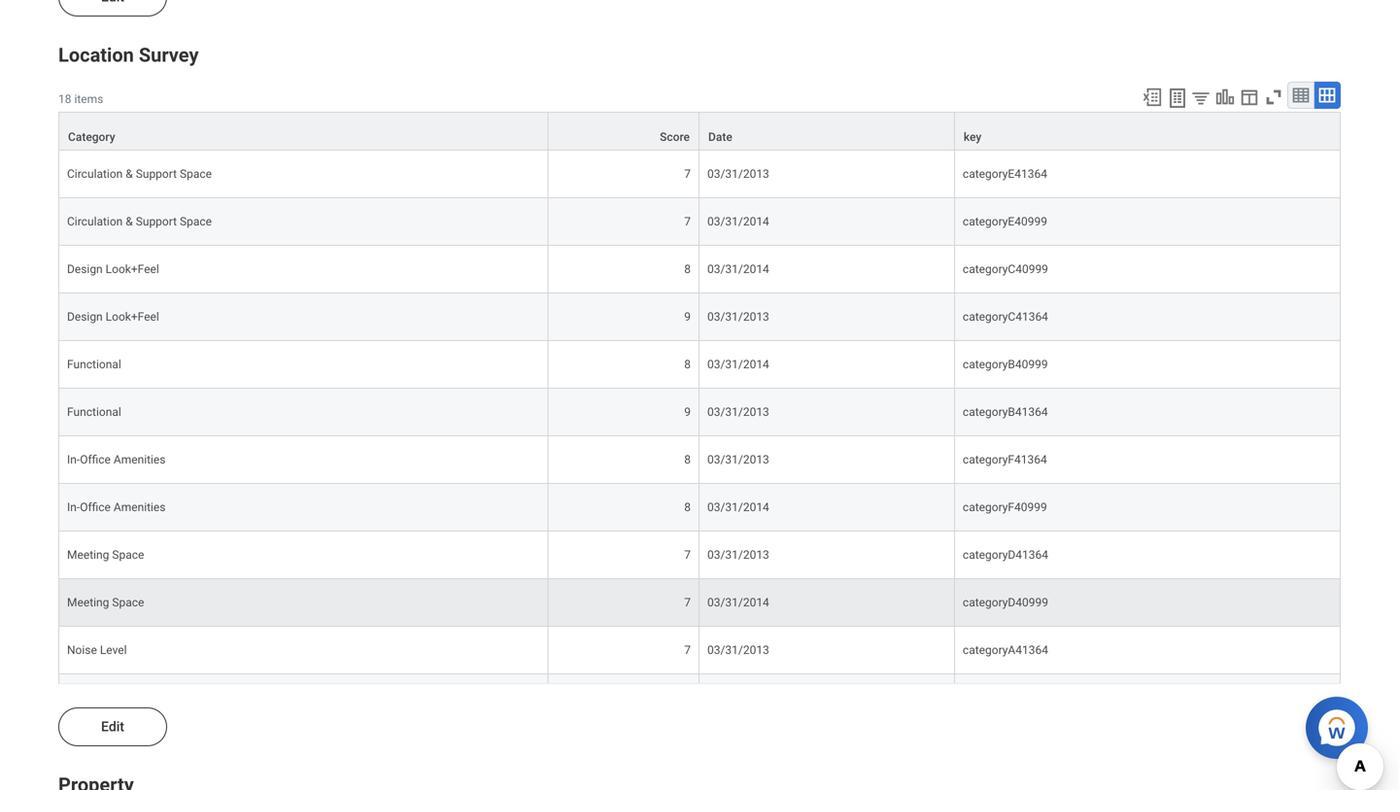 Task type: describe. For each thing, give the bounding box(es) containing it.
9 for categoryb41364
[[684, 405, 691, 419]]

items
[[74, 92, 103, 106]]

row containing noise level
[[58, 627, 1341, 674]]

location survey button
[[58, 44, 199, 66]]

fullscreen image
[[1264, 86, 1285, 108]]

level
[[100, 643, 127, 657]]

edit button
[[58, 707, 167, 746]]

03/31/2013 for categoryd41364
[[708, 548, 770, 562]]

8 for categoryf40999
[[684, 500, 691, 514]]

circulation & support space element for 03/31/2014
[[67, 211, 212, 228]]

4 cell from the left
[[955, 674, 1341, 722]]

7 for categoryd40999
[[684, 596, 691, 609]]

category button
[[59, 113, 548, 150]]

click to view/edit grid preferences image
[[1239, 86, 1261, 108]]

meeting space for 03/31/2013
[[67, 548, 144, 562]]

amenities for 03/31/2014
[[114, 500, 166, 514]]

13 row from the top
[[58, 674, 1341, 722]]

export to excel image
[[1142, 86, 1163, 108]]

design look+feel element for 8
[[67, 258, 159, 276]]

18 items
[[58, 92, 103, 106]]

& for 03/31/2013
[[126, 167, 133, 181]]

select to filter grid data image
[[1191, 87, 1212, 108]]

1 cell from the left
[[58, 674, 549, 722]]

categoryb41364
[[963, 405, 1048, 419]]

18
[[58, 92, 71, 106]]

office for 03/31/2013
[[80, 453, 111, 466]]

3 cell from the left
[[700, 674, 955, 722]]

noise level element
[[67, 639, 127, 657]]

row containing category
[[58, 112, 1341, 151]]

2 cell from the left
[[549, 674, 700, 722]]

meeting space for 03/31/2014
[[67, 596, 144, 609]]

circulation for 03/31/2014
[[67, 215, 123, 228]]

meeting for 03/31/2013
[[67, 548, 109, 562]]

design look+feel for 9
[[67, 310, 159, 324]]

categoryf41364
[[963, 453, 1048, 466]]

export to worksheets image
[[1166, 86, 1190, 110]]

in- for 03/31/2014
[[67, 500, 80, 514]]

& for 03/31/2014
[[126, 215, 133, 228]]

edit
[[101, 719, 124, 735]]

key
[[964, 130, 982, 144]]

in-office amenities for 03/31/2013
[[67, 453, 166, 466]]

support for 03/31/2013
[[136, 167, 177, 181]]

3 row from the top
[[58, 198, 1341, 246]]

9 for categoryc41364
[[684, 310, 691, 324]]

functional for 9
[[67, 405, 121, 419]]

amenities for 03/31/2013
[[114, 453, 166, 466]]

03/31/2014 for categoryb40999
[[708, 358, 770, 371]]

circulation & support space element for 03/31/2013
[[67, 163, 212, 181]]

location survey
[[58, 44, 199, 66]]

location survey group
[[58, 40, 1341, 790]]

meeting space element for 03/31/2014
[[67, 592, 144, 609]]

categoryf40999
[[963, 500, 1048, 514]]

6 row from the top
[[58, 341, 1341, 389]]

11 row from the top
[[58, 579, 1341, 627]]

categorya41364
[[963, 643, 1049, 657]]

7 for categorye40999
[[684, 215, 691, 228]]

table image
[[1292, 85, 1311, 105]]

date
[[709, 130, 733, 144]]

in-office amenities for 03/31/2014
[[67, 500, 166, 514]]

score
[[660, 130, 690, 144]]



Task type: locate. For each thing, give the bounding box(es) containing it.
2 support from the top
[[136, 215, 177, 228]]

meeting space
[[67, 548, 144, 562], [67, 596, 144, 609]]

3 7 from the top
[[684, 548, 691, 562]]

expand table image
[[1318, 85, 1337, 105]]

functional element
[[67, 354, 121, 371], [67, 401, 121, 419]]

key button
[[955, 113, 1340, 150]]

0 vertical spatial circulation
[[67, 167, 123, 181]]

&
[[126, 167, 133, 181], [126, 215, 133, 228]]

03/31/2013 for categoryf41364
[[708, 453, 770, 466]]

1 vertical spatial functional
[[67, 405, 121, 419]]

03/31/2013 for categorye41364
[[708, 167, 770, 181]]

meeting
[[67, 548, 109, 562], [67, 596, 109, 609]]

categoryc41364
[[963, 310, 1049, 324]]

in- for 03/31/2013
[[67, 453, 80, 466]]

7 row from the top
[[58, 389, 1341, 436]]

2 03/31/2014 from the top
[[708, 262, 770, 276]]

amenities
[[114, 453, 166, 466], [114, 500, 166, 514]]

functional element for 9
[[67, 401, 121, 419]]

0 vertical spatial circulation & support space
[[67, 167, 212, 181]]

categoryb40999
[[963, 358, 1048, 371]]

2 functional element from the top
[[67, 401, 121, 419]]

2 office from the top
[[80, 500, 111, 514]]

1 vertical spatial meeting space
[[67, 596, 144, 609]]

office
[[80, 453, 111, 466], [80, 500, 111, 514]]

in-office amenities
[[67, 453, 166, 466], [67, 500, 166, 514]]

1 circulation & support space element from the top
[[67, 163, 212, 181]]

2 9 from the top
[[684, 405, 691, 419]]

2 in- from the top
[[67, 500, 80, 514]]

1 vertical spatial 9
[[684, 405, 691, 419]]

0 vertical spatial support
[[136, 167, 177, 181]]

1 vertical spatial meeting space element
[[67, 592, 144, 609]]

7 for categoryd41364
[[684, 548, 691, 562]]

1 vertical spatial in-
[[67, 500, 80, 514]]

circulation & support space for 03/31/2013
[[67, 167, 212, 181]]

2 design look+feel from the top
[[67, 310, 159, 324]]

view location - expand/collapse chart image
[[1215, 86, 1236, 108]]

circulation & support space
[[67, 167, 212, 181], [67, 215, 212, 228]]

1 vertical spatial office
[[80, 500, 111, 514]]

2 8 from the top
[[684, 358, 691, 371]]

5 03/31/2013 from the top
[[708, 548, 770, 562]]

design for 9
[[67, 310, 103, 324]]

categoryd41364
[[963, 548, 1049, 562]]

1 vertical spatial in-office amenities element
[[67, 497, 166, 514]]

2 & from the top
[[126, 215, 133, 228]]

1 meeting from the top
[[67, 548, 109, 562]]

4 7 from the top
[[684, 596, 691, 609]]

03/31/2013 for categoryc41364
[[708, 310, 770, 324]]

1 office from the top
[[80, 453, 111, 466]]

9
[[684, 310, 691, 324], [684, 405, 691, 419]]

1 vertical spatial look+feel
[[106, 310, 159, 324]]

1 in- from the top
[[67, 453, 80, 466]]

0 vertical spatial design look+feel
[[67, 262, 159, 276]]

7 for categorya41364
[[684, 643, 691, 657]]

1 functional element from the top
[[67, 354, 121, 371]]

design look+feel for 8
[[67, 262, 159, 276]]

5 row from the top
[[58, 293, 1341, 341]]

meeting space element for 03/31/2013
[[67, 544, 144, 562]]

in-office amenities element
[[67, 449, 166, 466], [67, 497, 166, 514]]

0 vertical spatial functional
[[67, 358, 121, 371]]

1 circulation from the top
[[67, 167, 123, 181]]

8 row from the top
[[58, 436, 1341, 484]]

categorye41364
[[963, 167, 1048, 181]]

0 vertical spatial functional element
[[67, 354, 121, 371]]

8 for categoryb40999
[[684, 358, 691, 371]]

design look+feel element for 9
[[67, 306, 159, 324]]

03/31/2014 for categoryd40999
[[708, 596, 770, 609]]

0 vertical spatial design
[[67, 262, 103, 276]]

0 vertical spatial in-office amenities element
[[67, 449, 166, 466]]

support for 03/31/2014
[[136, 215, 177, 228]]

4 row from the top
[[58, 246, 1341, 293]]

1 vertical spatial circulation & support space
[[67, 215, 212, 228]]

1 vertical spatial functional element
[[67, 401, 121, 419]]

1 vertical spatial amenities
[[114, 500, 166, 514]]

1 03/31/2013 from the top
[[708, 167, 770, 181]]

1 vertical spatial support
[[136, 215, 177, 228]]

space
[[180, 167, 212, 181], [180, 215, 212, 228], [112, 548, 144, 562], [112, 596, 144, 609]]

8 for categoryc40999
[[684, 262, 691, 276]]

3 03/31/2013 from the top
[[708, 405, 770, 419]]

design look+feel
[[67, 262, 159, 276], [67, 310, 159, 324]]

6 03/31/2013 from the top
[[708, 643, 770, 657]]

03/31/2013 for categoryb41364
[[708, 405, 770, 419]]

0 vertical spatial &
[[126, 167, 133, 181]]

in-office amenities element for 03/31/2013
[[67, 449, 166, 466]]

2 in-office amenities element from the top
[[67, 497, 166, 514]]

0 vertical spatial 9
[[684, 310, 691, 324]]

2 look+feel from the top
[[106, 310, 159, 324]]

2 meeting from the top
[[67, 596, 109, 609]]

2 design look+feel element from the top
[[67, 306, 159, 324]]

4 03/31/2013 from the top
[[708, 453, 770, 466]]

circulation & support space element
[[67, 163, 212, 181], [67, 211, 212, 228]]

noise level
[[67, 643, 127, 657]]

1 in-office amenities element from the top
[[67, 449, 166, 466]]

3 8 from the top
[[684, 453, 691, 466]]

score button
[[549, 113, 699, 150]]

functional
[[67, 358, 121, 371], [67, 405, 121, 419]]

design
[[67, 262, 103, 276], [67, 310, 103, 324]]

categoryc40999
[[963, 262, 1049, 276]]

2 circulation from the top
[[67, 215, 123, 228]]

3 03/31/2014 from the top
[[708, 358, 770, 371]]

4 03/31/2014 from the top
[[708, 500, 770, 514]]

look+feel for 9
[[106, 310, 159, 324]]

office for 03/31/2014
[[80, 500, 111, 514]]

2 circulation & support space from the top
[[67, 215, 212, 228]]

2 meeting space from the top
[[67, 596, 144, 609]]

7 for categorye41364
[[684, 167, 691, 181]]

8
[[684, 262, 691, 276], [684, 358, 691, 371], [684, 453, 691, 466], [684, 500, 691, 514]]

design for 8
[[67, 262, 103, 276]]

1 7 from the top
[[684, 167, 691, 181]]

2 03/31/2013 from the top
[[708, 310, 770, 324]]

1 vertical spatial design look+feel element
[[67, 306, 159, 324]]

8 for categoryf41364
[[684, 453, 691, 466]]

1 vertical spatial design
[[67, 310, 103, 324]]

1 circulation & support space from the top
[[67, 167, 212, 181]]

1 9 from the top
[[684, 310, 691, 324]]

noise
[[67, 643, 97, 657]]

location
[[58, 44, 134, 66]]

1 8 from the top
[[684, 262, 691, 276]]

7
[[684, 167, 691, 181], [684, 215, 691, 228], [684, 548, 691, 562], [684, 596, 691, 609], [684, 643, 691, 657]]

0 vertical spatial meeting
[[67, 548, 109, 562]]

1 meeting space element from the top
[[67, 544, 144, 562]]

03/31/2014
[[708, 215, 770, 228], [708, 262, 770, 276], [708, 358, 770, 371], [708, 500, 770, 514], [708, 596, 770, 609]]

in-office amenities element for 03/31/2014
[[67, 497, 166, 514]]

1 vertical spatial &
[[126, 215, 133, 228]]

1 design from the top
[[67, 262, 103, 276]]

1 & from the top
[[126, 167, 133, 181]]

1 row from the top
[[58, 112, 1341, 151]]

0 vertical spatial in-
[[67, 453, 80, 466]]

2 row from the top
[[58, 151, 1341, 198]]

5 03/31/2014 from the top
[[708, 596, 770, 609]]

1 in-office amenities from the top
[[67, 453, 166, 466]]

0 vertical spatial in-office amenities
[[67, 453, 166, 466]]

9 row from the top
[[58, 484, 1341, 532]]

03/31/2014 for categoryf40999
[[708, 500, 770, 514]]

1 vertical spatial circulation
[[67, 215, 123, 228]]

0 vertical spatial office
[[80, 453, 111, 466]]

toolbar inside location survey group
[[1133, 81, 1341, 112]]

meeting for 03/31/2014
[[67, 596, 109, 609]]

1 meeting space from the top
[[67, 548, 144, 562]]

5 7 from the top
[[684, 643, 691, 657]]

2 functional from the top
[[67, 405, 121, 419]]

functional for 8
[[67, 358, 121, 371]]

2 circulation & support space element from the top
[[67, 211, 212, 228]]

circulation & support space for 03/31/2014
[[67, 215, 212, 228]]

look+feel
[[106, 262, 159, 276], [106, 310, 159, 324]]

03/31/2013
[[708, 167, 770, 181], [708, 310, 770, 324], [708, 405, 770, 419], [708, 453, 770, 466], [708, 548, 770, 562], [708, 643, 770, 657]]

2 meeting space element from the top
[[67, 592, 144, 609]]

toolbar
[[1133, 81, 1341, 112]]

0 vertical spatial amenities
[[114, 453, 166, 466]]

1 functional from the top
[[67, 358, 121, 371]]

1 support from the top
[[136, 167, 177, 181]]

cell
[[58, 674, 549, 722], [549, 674, 700, 722], [700, 674, 955, 722], [955, 674, 1341, 722]]

12 row from the top
[[58, 627, 1341, 674]]

categorye40999
[[963, 215, 1048, 228]]

1 03/31/2014 from the top
[[708, 215, 770, 228]]

0 vertical spatial look+feel
[[106, 262, 159, 276]]

2 7 from the top
[[684, 215, 691, 228]]

1 design look+feel from the top
[[67, 262, 159, 276]]

1 design look+feel element from the top
[[67, 258, 159, 276]]

categoryd40999
[[963, 596, 1049, 609]]

1 vertical spatial meeting
[[67, 596, 109, 609]]

2 design from the top
[[67, 310, 103, 324]]

functional element for 8
[[67, 354, 121, 371]]

circulation for 03/31/2013
[[67, 167, 123, 181]]

03/31/2014 for categorye40999
[[708, 215, 770, 228]]

meeting space element
[[67, 544, 144, 562], [67, 592, 144, 609]]

1 amenities from the top
[[114, 453, 166, 466]]

2 in-office amenities from the top
[[67, 500, 166, 514]]

1 vertical spatial design look+feel
[[67, 310, 159, 324]]

1 vertical spatial circulation & support space element
[[67, 211, 212, 228]]

03/31/2013 for categorya41364
[[708, 643, 770, 657]]

4 8 from the top
[[684, 500, 691, 514]]

date button
[[700, 113, 954, 150]]

03/31/2014 for categoryc40999
[[708, 262, 770, 276]]

2 amenities from the top
[[114, 500, 166, 514]]

0 vertical spatial circulation & support space element
[[67, 163, 212, 181]]

circulation
[[67, 167, 123, 181], [67, 215, 123, 228]]

0 vertical spatial meeting space element
[[67, 544, 144, 562]]

design look+feel element
[[67, 258, 159, 276], [67, 306, 159, 324]]

look+feel for 8
[[106, 262, 159, 276]]

10 row from the top
[[58, 532, 1341, 579]]

row
[[58, 112, 1341, 151], [58, 151, 1341, 198], [58, 198, 1341, 246], [58, 246, 1341, 293], [58, 293, 1341, 341], [58, 341, 1341, 389], [58, 389, 1341, 436], [58, 436, 1341, 484], [58, 484, 1341, 532], [58, 532, 1341, 579], [58, 579, 1341, 627], [58, 627, 1341, 674], [58, 674, 1341, 722]]

1 look+feel from the top
[[106, 262, 159, 276]]

0 vertical spatial meeting space
[[67, 548, 144, 562]]

1 vertical spatial in-office amenities
[[67, 500, 166, 514]]

category
[[68, 130, 115, 144]]

0 vertical spatial design look+feel element
[[67, 258, 159, 276]]

in-
[[67, 453, 80, 466], [67, 500, 80, 514]]

support
[[136, 167, 177, 181], [136, 215, 177, 228]]

survey
[[139, 44, 199, 66]]



Task type: vqa. For each thing, say whether or not it's contained in the screenshot.


